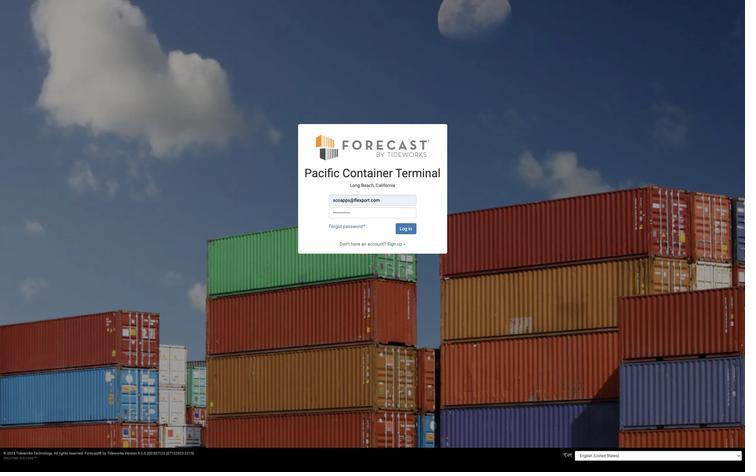 Task type: locate. For each thing, give the bounding box(es) containing it.
forecast® by tideworks image
[[316, 134, 430, 161]]

terminal
[[396, 167, 441, 180]]

sign
[[387, 242, 396, 247]]

forgot password? link
[[329, 224, 365, 229]]

version
[[125, 452, 137, 456]]

tideworks right by
[[107, 452, 124, 456]]

0 horizontal spatial tideworks
[[16, 452, 33, 456]]

log
[[400, 226, 408, 231]]

creating
[[3, 457, 19, 460]]

account?
[[368, 242, 386, 247]]

tideworks
[[16, 452, 33, 456], [107, 452, 124, 456]]

tideworks up success
[[16, 452, 33, 456]]

2 tideworks from the left
[[107, 452, 124, 456]]

℠
[[34, 457, 37, 460]]

forgot
[[329, 224, 342, 229]]

1 tideworks from the left
[[16, 452, 33, 456]]

password?
[[343, 224, 365, 229]]

Email or username text field
[[329, 195, 417, 206]]

1 horizontal spatial tideworks
[[107, 452, 124, 456]]

© 2023 tideworks technology. all rights reserved. forecast® by tideworks version 9.5.0.202307122 (07122023-2213) creating success ℠
[[3, 452, 194, 460]]

(07122023-
[[166, 452, 185, 456]]

rights
[[59, 452, 68, 456]]

reserved.
[[69, 452, 84, 456]]

forecast®
[[85, 452, 102, 456]]

success
[[19, 457, 33, 460]]

in
[[409, 226, 412, 231]]



Task type: describe. For each thing, give the bounding box(es) containing it.
2023
[[7, 452, 15, 456]]

have
[[351, 242, 361, 247]]

beach,
[[361, 183, 375, 188]]

Password password field
[[329, 207, 417, 218]]

2213)
[[185, 452, 194, 456]]

»
[[404, 242, 406, 247]]

sign up » link
[[387, 242, 406, 247]]

up
[[397, 242, 402, 247]]

don't have an account? sign up »
[[340, 242, 406, 247]]

forgot password? log in
[[329, 224, 412, 231]]

technology.
[[34, 452, 53, 456]]

9.5.0.202307122
[[138, 452, 165, 456]]

california
[[376, 183, 395, 188]]

pacific container terminal long beach, california
[[305, 167, 441, 188]]

long
[[350, 183, 360, 188]]

an
[[362, 242, 367, 247]]

all
[[54, 452, 58, 456]]

log in button
[[396, 223, 417, 234]]

don't
[[340, 242, 350, 247]]

pacific
[[305, 167, 340, 180]]

©
[[3, 452, 6, 456]]

container
[[343, 167, 393, 180]]

by
[[103, 452, 106, 456]]



